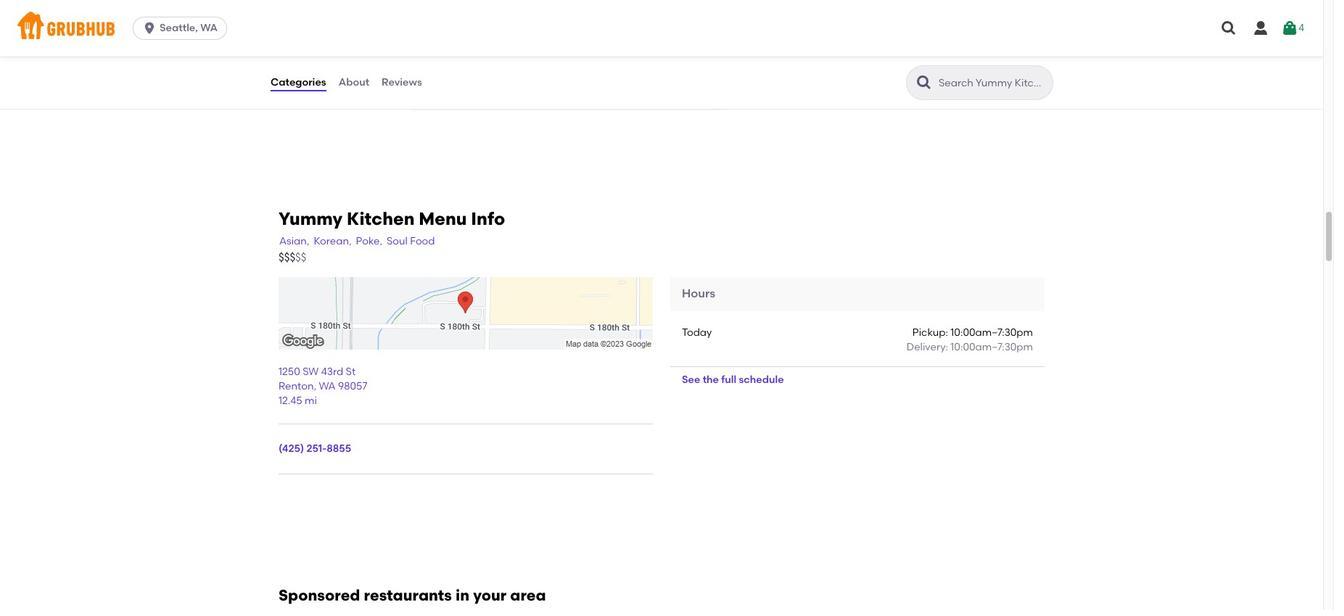 Task type: vqa. For each thing, say whether or not it's contained in the screenshot.
second Sandwich
no



Task type: describe. For each thing, give the bounding box(es) containing it.
asian, korean, poke, soul food
[[279, 235, 435, 248]]

about
[[339, 76, 369, 88]]

1 horizontal spatial svg image
[[1220, 20, 1238, 37]]

pickup: 10:00am–7:30pm delivery: 10:00am–7:30pm
[[907, 326, 1033, 353]]

food
[[410, 235, 435, 248]]

$$$
[[279, 251, 295, 264]]

reviews
[[382, 76, 422, 88]]

sponsored restaurants in your area
[[279, 587, 546, 605]]

pickup:
[[913, 326, 948, 339]]

4
[[1299, 22, 1305, 34]]

Search Yummy Kitchen search field
[[937, 76, 1048, 90]]

1 10:00am–7:30pm from the top
[[951, 326, 1033, 339]]

seattle, wa button
[[133, 17, 233, 40]]

search icon image
[[916, 74, 933, 91]]

your
[[473, 587, 507, 605]]

yummy kitchen menu info
[[279, 208, 505, 229]]

korean,
[[314, 235, 352, 248]]

korean, button
[[313, 234, 352, 250]]

mi
[[305, 395, 317, 407]]

soul
[[387, 235, 408, 248]]

12.45
[[279, 395, 302, 407]]

delivery:
[[907, 341, 948, 353]]

4 button
[[1281, 15, 1305, 41]]

bottled water image
[[614, 14, 723, 108]]

,
[[314, 380, 316, 392]]

categories
[[271, 76, 326, 88]]

svg image for seattle, wa
[[142, 21, 157, 36]]

poke, button
[[355, 234, 383, 250]]

see the full schedule button
[[670, 367, 796, 394]]

svg image
[[1252, 20, 1270, 37]]

1250
[[279, 365, 300, 378]]

wa inside 1250 sw 43rd st renton , wa 98057 12.45 mi
[[319, 380, 336, 392]]

info
[[471, 208, 505, 229]]

(425)
[[279, 443, 304, 455]]

categories button
[[270, 57, 327, 109]]

251-
[[307, 443, 327, 455]]



Task type: locate. For each thing, give the bounding box(es) containing it.
hours
[[682, 287, 715, 301]]

poke,
[[356, 235, 382, 248]]

sponsored
[[279, 587, 360, 605]]

svg image left seattle,
[[142, 21, 157, 36]]

10:00am–7:30pm right delivery:
[[951, 341, 1033, 353]]

2 horizontal spatial svg image
[[1281, 20, 1299, 37]]

in
[[456, 587, 470, 605]]

svg image right svg image
[[1281, 20, 1299, 37]]

0 horizontal spatial svg image
[[142, 21, 157, 36]]

43rd
[[321, 365, 343, 378]]

seattle,
[[160, 22, 198, 34]]

$$$$$
[[279, 251, 307, 264]]

see the full schedule
[[682, 374, 784, 386]]

main navigation navigation
[[0, 0, 1323, 57]]

reviews button
[[381, 57, 423, 109]]

full
[[721, 374, 737, 386]]

restaurants
[[364, 587, 452, 605]]

0 horizontal spatial wa
[[200, 22, 218, 34]]

wa right seattle,
[[200, 22, 218, 34]]

renton
[[279, 380, 314, 392]]

area
[[510, 587, 546, 605]]

kitchen
[[347, 208, 415, 229]]

seattle, wa
[[160, 22, 218, 34]]

1250 sw 43rd st renton , wa 98057 12.45 mi
[[279, 365, 367, 407]]

see
[[682, 374, 700, 386]]

asian, button
[[279, 234, 310, 250]]

1 vertical spatial wa
[[319, 380, 336, 392]]

0 vertical spatial wa
[[200, 22, 218, 34]]

asian,
[[279, 235, 309, 248]]

svg image inside the 4 button
[[1281, 20, 1299, 37]]

wa
[[200, 22, 218, 34], [319, 380, 336, 392]]

98057
[[338, 380, 367, 392]]

10:00am–7:30pm right pickup:
[[951, 326, 1033, 339]]

1 horizontal spatial wa
[[319, 380, 336, 392]]

wa inside button
[[200, 22, 218, 34]]

10:00am–7:30pm
[[951, 326, 1033, 339], [951, 341, 1033, 353]]

yummy
[[279, 208, 343, 229]]

0 vertical spatial 10:00am–7:30pm
[[951, 326, 1033, 339]]

svg image
[[1220, 20, 1238, 37], [1281, 20, 1299, 37], [142, 21, 157, 36]]

st
[[346, 365, 356, 378]]

menu
[[419, 208, 467, 229]]

today
[[682, 326, 712, 339]]

2 10:00am–7:30pm from the top
[[951, 341, 1033, 353]]

svg image left svg image
[[1220, 20, 1238, 37]]

schedule
[[739, 374, 784, 386]]

svg image inside seattle, wa button
[[142, 21, 157, 36]]

the
[[703, 374, 719, 386]]

wa right ,
[[319, 380, 336, 392]]

svg image for 4
[[1281, 20, 1299, 37]]

8855
[[327, 443, 351, 455]]

sw
[[303, 365, 319, 378]]

(425) 251-8855 button
[[279, 442, 351, 457]]

about button
[[338, 57, 370, 109]]

(425) 251-8855
[[279, 443, 351, 455]]

soul food button
[[386, 234, 436, 250]]

1 vertical spatial 10:00am–7:30pm
[[951, 341, 1033, 353]]



